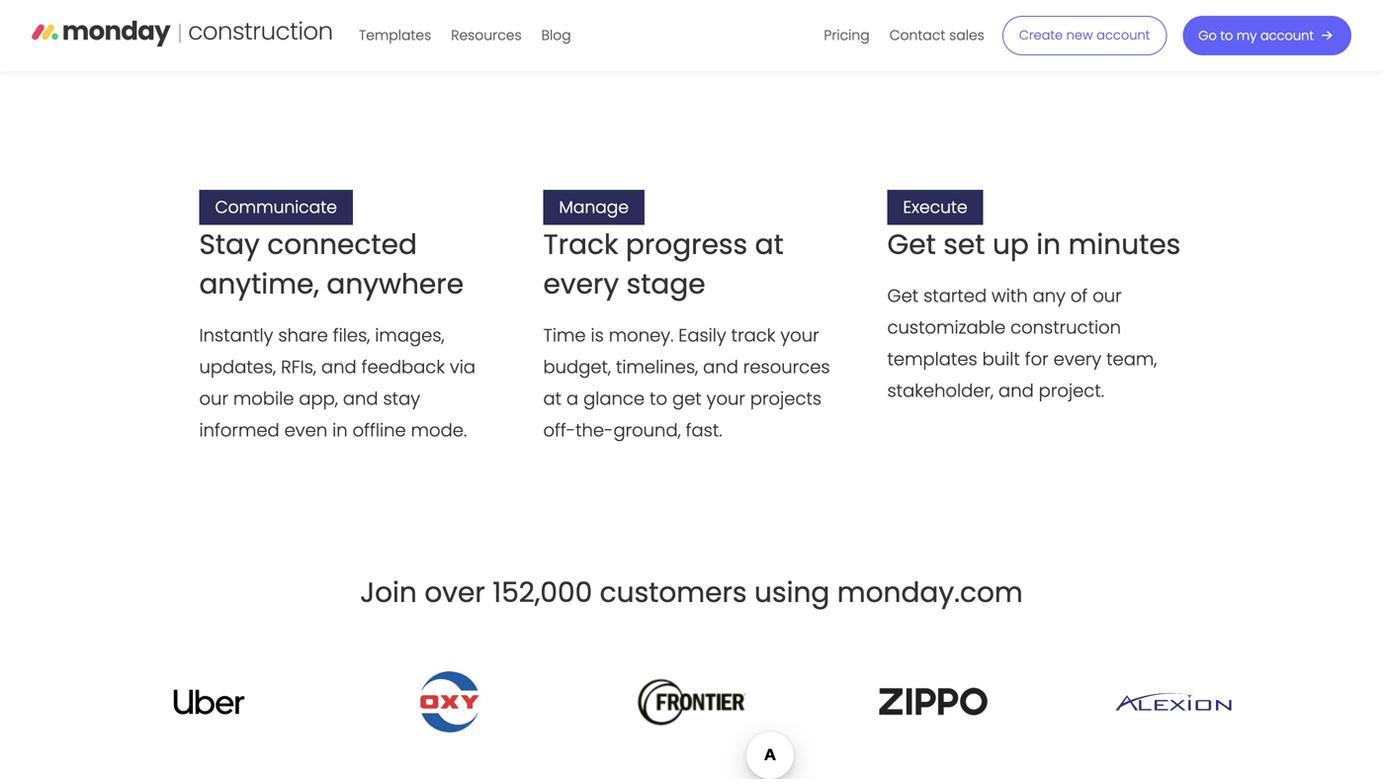 Task type: describe. For each thing, give the bounding box(es) containing it.
in inside instantly share files, images, updates, rfis, and feedback via our mobile app, and stay informed even in offline mode.
[[332, 418, 348, 443]]

resources link
[[441, 20, 532, 51]]

time
[[543, 323, 586, 348]]

to inside time is money. easily track your budget, timelines, and resources at a glance to get your projects off-the-ground, fast.
[[650, 386, 667, 411]]

track
[[543, 225, 618, 264]]

instantly
[[199, 323, 273, 348]]

mode.
[[411, 418, 467, 443]]

alexion image
[[1116, 693, 1233, 711]]

join
[[360, 573, 417, 612]]

feedback
[[362, 355, 445, 380]]

blog link
[[532, 20, 581, 51]]

get for get set up in minutes
[[887, 225, 936, 264]]

get set up in minutes
[[887, 225, 1181, 264]]

stay
[[199, 225, 260, 264]]

https://dapulse res.cloudinary.com/image/upload/v1603296463/generator_featured%20images/mini%20sites/construction/construction_minisite_logo_homepagecolor.png image
[[32, 13, 333, 54]]

get started with any of our customizable construction templates built for every team, stakeholder, and project.
[[887, 283, 1157, 404]]

connected
[[267, 225, 417, 264]]

track  progress at every stage
[[543, 225, 784, 304]]

sales
[[949, 26, 985, 45]]

fast.
[[686, 418, 722, 443]]

main element
[[349, 0, 1352, 71]]

rfis,
[[281, 355, 316, 380]]

using
[[754, 573, 830, 612]]

stay
[[383, 386, 420, 411]]

templates
[[359, 26, 431, 45]]

stay connected anytime, anywhere
[[199, 225, 464, 304]]

app,
[[299, 386, 338, 411]]

pricing link
[[814, 20, 880, 51]]

152,000
[[493, 573, 592, 612]]

and inside time is money. easily track your budget, timelines, and resources at a glance to get your projects off-the-ground, fast.
[[703, 355, 739, 380]]

offline
[[353, 418, 406, 443]]

construction
[[1011, 315, 1121, 340]]

go
[[1199, 27, 1217, 44]]

off-
[[543, 418, 576, 443]]

started
[[924, 283, 987, 309]]

0 horizontal spatial your
[[707, 386, 745, 411]]

every inside the get started with any of our customizable construction templates built for every team, stakeholder, and project.
[[1054, 347, 1102, 372]]

go to my account
[[1199, 27, 1314, 44]]

is
[[591, 323, 604, 348]]

contact sales button
[[880, 20, 995, 51]]

go to my account button
[[1183, 16, 1352, 55]]

images,
[[375, 323, 445, 348]]

for
[[1025, 347, 1049, 372]]

of
[[1071, 283, 1088, 309]]

frontier developments image
[[637, 668, 747, 736]]

a
[[567, 386, 579, 411]]

any
[[1033, 283, 1066, 309]]

create
[[1019, 26, 1063, 44]]

join over 152,000 customers using monday.com
[[360, 573, 1023, 612]]

built
[[983, 347, 1020, 372]]

resources
[[451, 26, 522, 45]]

create new account button
[[1002, 16, 1167, 55]]

even
[[284, 418, 328, 443]]

0 vertical spatial your
[[781, 323, 819, 348]]

communicate
[[215, 195, 337, 219]]

our inside the get started with any of our customizable construction templates built for every team, stakeholder, and project.
[[1093, 283, 1122, 309]]

contact sales
[[890, 26, 985, 45]]



Task type: locate. For each thing, give the bounding box(es) containing it.
minutes
[[1068, 225, 1181, 264]]

ground,
[[614, 418, 681, 443]]

updates,
[[199, 355, 276, 380]]

our down updates, at the top left
[[199, 386, 228, 411]]

manage
[[559, 195, 629, 219]]

the-
[[576, 418, 614, 443]]

our
[[1093, 283, 1122, 309], [199, 386, 228, 411]]

account
[[1097, 26, 1150, 44], [1261, 27, 1314, 44]]

account inside button
[[1261, 27, 1314, 44]]

via
[[450, 355, 476, 380]]

create new account
[[1019, 26, 1150, 44]]

1 horizontal spatial your
[[781, 323, 819, 348]]

at right progress
[[755, 225, 784, 264]]

budget,
[[543, 355, 611, 380]]

0 vertical spatial every
[[543, 265, 619, 304]]

account right my
[[1261, 27, 1314, 44]]

1 get from the top
[[887, 225, 936, 264]]

0 vertical spatial at
[[755, 225, 784, 264]]

your
[[781, 323, 819, 348], [707, 386, 745, 411]]

0 vertical spatial in
[[1037, 225, 1061, 264]]

timelines,
[[616, 355, 698, 380]]

0 vertical spatial get
[[887, 225, 936, 264]]

1 horizontal spatial every
[[1054, 347, 1102, 372]]

every
[[543, 265, 619, 304], [1054, 347, 1102, 372]]

contact
[[890, 26, 946, 45]]

time is money. easily track your budget, timelines, and resources at a glance to get your projects off-the-ground, fast.
[[543, 323, 830, 443]]

files,
[[333, 323, 370, 348]]

glance
[[583, 386, 645, 411]]

your up resources
[[781, 323, 819, 348]]

instantly share files, images, updates, rfis, and feedback via our mobile app, and stay informed even in offline mode.
[[199, 323, 476, 443]]

at inside track  progress at every stage
[[755, 225, 784, 264]]

and down files,
[[321, 355, 357, 380]]

1 horizontal spatial our
[[1093, 283, 1122, 309]]

set
[[944, 225, 985, 264]]

in right even
[[332, 418, 348, 443]]

0 horizontal spatial at
[[543, 386, 562, 411]]

1 horizontal spatial to
[[1221, 27, 1233, 44]]

your up the "fast."
[[707, 386, 745, 411]]

0 horizontal spatial to
[[650, 386, 667, 411]]

1 vertical spatial every
[[1054, 347, 1102, 372]]

2 get from the top
[[887, 283, 919, 309]]

1 vertical spatial to
[[650, 386, 667, 411]]

1 horizontal spatial account
[[1261, 27, 1314, 44]]

0 horizontal spatial every
[[543, 265, 619, 304]]

share
[[278, 323, 328, 348]]

blog
[[542, 26, 571, 45]]

projects
[[750, 386, 822, 411]]

and down easily
[[703, 355, 739, 380]]

stakeholder,
[[887, 378, 994, 404]]

at
[[755, 225, 784, 264], [543, 386, 562, 411]]

every inside track  progress at every stage
[[543, 265, 619, 304]]

list containing pricing
[[814, 0, 995, 71]]

templates
[[887, 347, 978, 372]]

oxy image
[[415, 668, 486, 736]]

0 vertical spatial to
[[1221, 27, 1233, 44]]

track
[[731, 323, 776, 348]]

project.
[[1039, 378, 1105, 404]]

easily
[[679, 323, 727, 348]]

zippo image
[[875, 669, 991, 736]]

1 vertical spatial get
[[887, 283, 919, 309]]

money.
[[609, 323, 674, 348]]

1 vertical spatial our
[[199, 386, 228, 411]]

and up "offline"
[[343, 386, 378, 411]]

in
[[1037, 225, 1061, 264], [332, 418, 348, 443]]

0 vertical spatial our
[[1093, 283, 1122, 309]]

account inside button
[[1097, 26, 1150, 44]]

new
[[1067, 26, 1093, 44]]

at inside time is money. easily track your budget, timelines, and resources at a glance to get your projects off-the-ground, fast.
[[543, 386, 562, 411]]

anywhere
[[327, 265, 464, 304]]

1 vertical spatial in
[[332, 418, 348, 443]]

1 horizontal spatial in
[[1037, 225, 1061, 264]]

templates link
[[349, 20, 441, 51]]

get
[[672, 386, 702, 411]]

every up project.
[[1054, 347, 1102, 372]]

at left a
[[543, 386, 562, 411]]

get for get started with any of our customizable construction templates built for every team, stakeholder, and project.
[[887, 283, 919, 309]]

mobile
[[233, 386, 294, 411]]

account right new
[[1097, 26, 1150, 44]]

0 horizontal spatial account
[[1097, 26, 1150, 44]]

execute
[[903, 195, 968, 219]]

and down built
[[999, 378, 1034, 404]]

stage
[[627, 265, 706, 304]]

get left started
[[887, 283, 919, 309]]

to left get
[[650, 386, 667, 411]]

get inside the get started with any of our customizable construction templates built for every team, stakeholder, and project.
[[887, 283, 919, 309]]

over
[[425, 573, 485, 612]]

team,
[[1107, 347, 1157, 372]]

our inside instantly share files, images, updates, rfis, and feedback via our mobile app, and stay informed even in offline mode.
[[199, 386, 228, 411]]

up
[[993, 225, 1029, 264]]

1 horizontal spatial at
[[755, 225, 784, 264]]

and inside the get started with any of our customizable construction templates built for every team, stakeholder, and project.
[[999, 378, 1034, 404]]

with
[[992, 283, 1028, 309]]

informed
[[199, 418, 280, 443]]

0 horizontal spatial our
[[199, 386, 228, 411]]

our right of
[[1093, 283, 1122, 309]]

my
[[1237, 27, 1257, 44]]

get down execute
[[887, 225, 936, 264]]

anytime,
[[199, 265, 319, 304]]

to
[[1221, 27, 1233, 44], [650, 386, 667, 411]]

pricing
[[824, 26, 870, 45]]

monday.com
[[837, 573, 1023, 612]]

progress
[[626, 225, 748, 264]]

customers
[[600, 573, 747, 612]]

to right go
[[1221, 27, 1233, 44]]

resources
[[743, 355, 830, 380]]

customizable
[[887, 315, 1006, 340]]

1 vertical spatial at
[[543, 386, 562, 411]]

get
[[887, 225, 936, 264], [887, 283, 919, 309]]

1 vertical spatial your
[[707, 386, 745, 411]]

in right up
[[1037, 225, 1061, 264]]

list
[[814, 0, 995, 71]]

every down track
[[543, 265, 619, 304]]

uber image
[[173, 668, 246, 736]]

to inside go to my account button
[[1221, 27, 1233, 44]]

0 horizontal spatial in
[[332, 418, 348, 443]]

and
[[321, 355, 357, 380], [703, 355, 739, 380], [999, 378, 1034, 404], [343, 386, 378, 411]]



Task type: vqa. For each thing, say whether or not it's contained in the screenshot.
Feature
no



